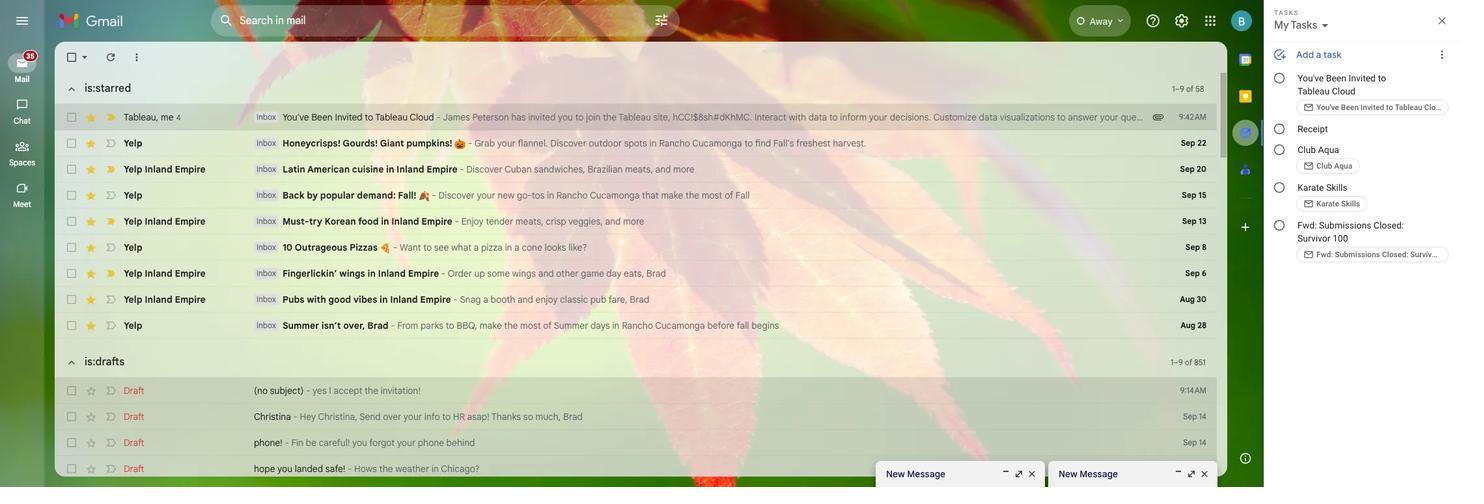 Task type: describe. For each thing, give the bounding box(es) containing it.
answer
[[1068, 111, 1098, 123]]

tender
[[486, 216, 514, 227]]

(no
[[254, 385, 268, 397]]

1 summer from the left
[[283, 320, 319, 332]]

over
[[383, 411, 401, 423]]

careful!
[[319, 437, 350, 449]]

latin
[[283, 164, 305, 175]]

sep 6
[[1186, 268, 1207, 278]]

22
[[1198, 138, 1207, 148]]

– for is:starred
[[1176, 84, 1180, 93]]

13
[[1199, 216, 1207, 226]]

in right weather
[[432, 463, 439, 475]]

pizzas
[[350, 242, 378, 253]]

1 vertical spatial with
[[307, 294, 326, 306]]

enjoy
[[462, 216, 484, 227]]

- down 🎃 image
[[460, 164, 464, 175]]

inbox must-try korean food in inland empire - enjoy tender meats, crisp veggies, and more ͏ ͏ ͏ ͏ ͏ ͏ ͏ ͏ ͏ ͏ ͏ ͏ ͏ ͏ ͏ ͏  ͏ ͏ ͏ ͏ ͏ ͏ ͏ ͏ ͏ ͏ ͏ ͏ ͏ ͏ ͏ ͏ ͏ ͏ ͏ ͏ ͏ ͏ ͏ ͏ ͏ ͏ ͏ ͏ ͏ ͏ ͏ ͏ ͏ ͏ ͏ ͏ ͏ ͏  ͏ ͏ ͏ ͏ ͏ ͏ ͏ ͏ ͏ ͏ ͏ ͏ ͏ ͏ ͏ ͏ ͏ ͏ ͏ ͏ ͏ ͏ ͏ ͏ ͏
[[257, 216, 829, 227]]

1 – 9 of 58
[[1173, 84, 1205, 93]]

inbox for you've
[[257, 112, 276, 122]]

to left put
[[1242, 111, 1250, 123]]

1 vertical spatial cucamonga
[[590, 190, 640, 201]]

brad right the over,
[[368, 320, 389, 332]]

chat heading
[[0, 116, 44, 126]]

3 row from the top
[[55, 156, 1218, 182]]

in right days on the left of page
[[613, 320, 620, 332]]

10 outrageous pizzas
[[283, 242, 380, 253]]

- left hey
[[294, 411, 298, 423]]

sep for grab your flannel. discover outdoor spots in rancho cucamonga to find  fall's freshest harvest.͏ ͏ ͏ ͏ ͏ ͏͏ ͏ ͏ ͏ ͏ ͏͏ ͏ ͏ ͏ ͏ ͏͏ ͏ ͏ ͏ ͏ ͏͏ ͏ ͏ ͏  ͏ ͏͏ ͏ ͏ ͏ ͏ ͏͏ ͏ ͏ ͏ ͏ ͏͏ ͏ ͏ ͏ ͏ ͏͏ ͏ ͏ ͏ ͏ ͏͏ ͏
[[1182, 138, 1196, 148]]

5 yelp from the top
[[124, 242, 142, 253]]

aug for snag a booth and enjoy classic pub fare, brad ͏ ͏ ͏ ͏ ͏ ͏ ͏ ͏ ͏ ͏ ͏ ͏ ͏ ͏ ͏  ͏ ͏ ͏ ͏ ͏ ͏ ͏ ͏ ͏ ͏ ͏ ͏ ͏ ͏ ͏ ͏ ͏ ͏ ͏ ͏ ͏ ͏ ͏ ͏ ͏ ͏ ͏ ͏ ͏ ͏ ͏ ͏ ͏ ͏ ͏ ͏ ͏ ͏  ͏ ͏ ͏ ͏ ͏ ͏ ͏ ͏ ͏ ͏ ͏ ͏ ͏ ͏ ͏ ͏ ͏ ͏ ͏ ͏ ͏ ͏ ͏ ͏ ͏
[[1181, 294, 1195, 304]]

subject)
[[270, 385, 304, 397]]

2 horizontal spatial a
[[515, 242, 520, 253]]

4 row from the top
[[55, 182, 1218, 208]]

sep for discover your new go-tos in rancho cucamonga that make the most of fall͏ ͏  ͏ ͏ ͏ ͏͏ ͏ ͏ ͏ ͏ ͏͏ ͏ ͏ ͏ ͏ ͏͏ ͏ ͏ ͏ ͏ ͏͏ ͏ ͏ ͏ ͏ ͏͏ ͏ ͏ ͏ ͏ ͏͏ ͏ ͏ ͏ ͏ ͏͏  ͏ ͏ ͏ ͏ ͏͏ ͏ ͏ ͏ ͏ ͏͏ ͏ ͏ ͏ ͏ ͏͏ ͏ ͏ ͏ ͏ ͏͏ ͏ ͏ ͏ ͏
[[1183, 190, 1197, 200]]

make for bbq,
[[480, 320, 502, 332]]

honeycrisps! gourds! giant pumpkins!
[[283, 137, 455, 149]]

0 vertical spatial you
[[558, 111, 573, 123]]

9 row from the top
[[55, 313, 1218, 339]]

pizza
[[481, 242, 503, 253]]

1 for is:drafts
[[1171, 357, 1174, 367]]

in right pizza
[[505, 242, 512, 253]]

1 horizontal spatial meats,
[[625, 164, 653, 175]]

interact
[[755, 111, 787, 123]]

that
[[642, 190, 659, 201]]

sandwiches,
[[534, 164, 586, 175]]

to left see
[[424, 242, 432, 253]]

try
[[309, 216, 322, 227]]

yelp inland empire for fingerlickin'
[[124, 268, 206, 279]]

main menu image
[[14, 13, 30, 29]]

over,
[[343, 320, 365, 332]]

been
[[312, 111, 333, 123]]

honeycrisps!
[[283, 137, 341, 149]]

58
[[1196, 84, 1205, 93]]

mail heading
[[0, 74, 44, 85]]

forgot
[[370, 437, 395, 449]]

isn't
[[322, 320, 341, 332]]

spaces heading
[[0, 158, 44, 168]]

0 vertical spatial more
[[674, 164, 695, 175]]

to left find
[[745, 137, 753, 149]]

- grab your flannel. discover outdoor spots in rancho cucamonga to find  fall's freshest harvest.͏ ͏ ͏ ͏ ͏ ͏͏ ͏ ͏ ͏ ͏ ͏͏ ͏ ͏ ͏ ͏ ͏͏ ͏ ͏ ͏ ͏ ͏͏ ͏ ͏ ͏  ͏ ͏͏ ͏ ͏ ͏ ͏ ͏͏ ͏ ͏ ͏ ͏ ͏͏ ͏ ͏ ͏ ͏ ͏͏ ͏ ͏ ͏ ͏ ͏͏ ͏
[[466, 137, 974, 149]]

2 summer from the left
[[554, 320, 589, 332]]

hows
[[354, 463, 377, 475]]

6 row from the top
[[55, 235, 1218, 261]]

cone
[[522, 242, 543, 253]]

and left enjoy on the left bottom of the page
[[518, 294, 534, 306]]

see
[[434, 242, 449, 253]]

of left fall͏
[[725, 190, 734, 201]]

pubs
[[283, 294, 305, 306]]

1 data from the left
[[809, 111, 828, 123]]

fin
[[291, 437, 304, 449]]

outrageous
[[295, 242, 348, 253]]

851
[[1195, 357, 1206, 367]]

1 wings from the left
[[340, 268, 365, 279]]

2 row from the top
[[55, 130, 1218, 156]]

brad right much,
[[564, 411, 583, 423]]

new
[[498, 190, 515, 201]]

inbox for must-
[[257, 216, 276, 226]]

phone!
[[254, 437, 283, 449]]

14 for christina - hey christina, send over your info to hr asap! thanks so much, brad
[[1200, 412, 1207, 421]]

asap!
[[467, 411, 490, 423]]

put
[[1253, 111, 1266, 123]]

tableau , me 4
[[124, 111, 181, 123]]

sep 14 for christina - hey christina, send over your info to hr asap! thanks so much, brad
[[1184, 412, 1207, 421]]

8 row from the top
[[55, 287, 1218, 313]]

35
[[26, 51, 35, 61]]

new message for minimize image corresponding to pop out image
[[887, 468, 946, 480]]

pub
[[591, 294, 607, 306]]

weather
[[396, 463, 429, 475]]

back by popular demand: fall!
[[283, 190, 419, 201]]

popular
[[320, 190, 355, 201]]

back
[[283, 190, 305, 201]]

hey
[[300, 411, 316, 423]]

aug 30
[[1181, 294, 1207, 304]]

support image
[[1146, 13, 1162, 29]]

🍂 image
[[419, 191, 430, 202]]

the right that
[[686, 190, 700, 201]]

most for fall͏
[[702, 190, 723, 201]]

discoveries
[[1193, 111, 1239, 123]]

new for minimize image associated with pop out icon
[[1059, 468, 1078, 480]]

fare,
[[609, 294, 628, 306]]

inbox for pubs
[[257, 294, 276, 304]]

- right 🍕 image
[[394, 242, 398, 253]]

decisions.
[[890, 111, 932, 123]]

much,
[[536, 411, 561, 423]]

0 vertical spatial with
[[789, 111, 807, 123]]

– for is:drafts
[[1174, 357, 1179, 367]]

of down enjoy on the left bottom of the page
[[543, 320, 552, 332]]

inbox pubs with good vibes in inland empire - snag a booth and enjoy classic pub fare, brad ͏ ͏ ͏ ͏ ͏ ͏ ͏ ͏ ͏ ͏ ͏ ͏ ͏ ͏ ͏  ͏ ͏ ͏ ͏ ͏ ͏ ͏ ͏ ͏ ͏ ͏ ͏ ͏ ͏ ͏ ͏ ͏ ͏ ͏ ͏ ͏ ͏ ͏ ͏ ͏ ͏ ͏ ͏ ͏ ͏ ͏ ͏ ͏ ͏ ͏ ͏ ͏ ͏  ͏ ͏ ͏ ͏ ͏ ͏ ͏ ͏ ͏ ͏ ͏ ͏ ͏ ͏ ͏ ͏ ͏ ͏ ͏ ͏ ͏ ͏ ͏ ͏ ͏
[[257, 294, 832, 306]]

14 for hope you landed safe! - hows the weather in chicago?
[[1200, 464, 1207, 474]]

spaces
[[9, 158, 35, 167]]

has attachment image
[[1152, 111, 1165, 124]]

sep for order up some wings and other game day eats, brad ͏ ͏ ͏ ͏ ͏ ͏ ͏ ͏ ͏ ͏ ͏ ͏ ͏  ͏ ͏ ͏ ͏ ͏ ͏ ͏ ͏ ͏ ͏ ͏ ͏ ͏ ͏ ͏ ͏ ͏ ͏ ͏ ͏ ͏ ͏ ͏ ͏ ͏ ͏ ͏ ͏ ͏ ͏ ͏ ͏ ͏ ͏ ͏ ͏ ͏ ͏  ͏ ͏ ͏ ͏ ͏ ͏ ͏ ͏ ͏ ͏ ͏ ͏ ͏ ͏ ͏ ͏ ͏ ͏ ͏ ͏ ͏ ͏ ͏ ͏ ͏
[[1186, 268, 1201, 278]]

to left answer on the right top of the page
[[1058, 111, 1066, 123]]

american
[[307, 164, 350, 175]]

sep for discover cuban sandwiches, brazilian meats, and more ͏ ͏ ͏ ͏ ͏ ͏ ͏ ͏ ͏ ͏ ͏  ͏ ͏ ͏ ͏ ͏ ͏ ͏ ͏ ͏ ͏ ͏ ͏ ͏ ͏ ͏ ͏ ͏ ͏ ͏ ͏ ͏ ͏ ͏ ͏ ͏ ͏ ͏ ͏ ͏ ͏ ͏ ͏ ͏ ͏ ͏ ͏ ͏ ͏  ͏ ͏ ͏ ͏ ͏ ͏ ͏ ͏ ͏ ͏ ͏ ͏ ͏ ͏ ͏ ͏ ͏ ͏ ͏ ͏ ͏ ͏ ͏ ͏ ͏
[[1181, 164, 1195, 174]]

thanks
[[492, 411, 521, 423]]

refresh image
[[104, 51, 117, 64]]

0 vertical spatial cucamonga
[[693, 137, 743, 149]]

go-
[[517, 190, 532, 201]]

parks
[[421, 320, 444, 332]]

row containing tableau
[[55, 104, 1266, 130]]

info
[[425, 411, 440, 423]]

inbox you've been invited to tableau cloud - james peterson has invited you to join the tableau site, hcc!$8sh#dkhmc.  interact with data to inform your decisions. customize data visualizations  to answer your questions. share discoveries to put
[[257, 111, 1266, 123]]

your left 'info'
[[404, 411, 422, 423]]

brad right 'fare,'
[[630, 294, 650, 306]]

your right answer on the right top of the page
[[1101, 111, 1119, 123]]

enjoy
[[536, 294, 558, 306]]

your right forgot
[[397, 437, 416, 449]]

meet
[[13, 199, 31, 209]]

- left snag
[[454, 294, 458, 306]]

good
[[329, 294, 351, 306]]

8
[[1203, 242, 1207, 252]]

14 for phone! - fin be careful! you forgot your phone behind
[[1200, 438, 1207, 448]]

is:starred
[[85, 82, 131, 95]]

harvest.͏
[[833, 137, 867, 149]]

in right cuisine
[[386, 164, 394, 175]]

sep 13
[[1183, 216, 1207, 226]]

inbox summer isn't over, brad - from parks to bbq, make the most of summer days in rancho cucamonga before  fall begins͏ ͏ ͏ ͏ ͏ ͏͏ ͏ ͏ ͏ ͏ ͏͏ ͏ ͏ ͏ ͏ ͏͏ ͏ ͏ ͏ ͏ ͏͏ ͏ ͏ ͏ ͏ ͏͏ ͏ ͏ ͏ ͏  ͏͏ ͏ ͏ ͏ ͏ ͏͏ ͏ ͏ ͏ ͏ ͏͏ ͏ ͏ ͏ ͏ ͏͏ ͏ ͏ ͏ ͏ ͏͏ ͏ ͏
[[257, 320, 901, 332]]

0 vertical spatial discover
[[551, 137, 587, 149]]

4 yelp from the top
[[124, 216, 142, 227]]

- discover your new go-tos in rancho cucamonga that make the most of fall͏ ͏  ͏ ͏ ͏ ͏͏ ͏ ͏ ͏ ͏ ͏͏ ͏ ͏ ͏ ͏ ͏͏ ͏ ͏ ͏ ͏ ͏͏ ͏ ͏ ͏ ͏ ͏͏ ͏ ͏ ͏ ͏ ͏͏ ͏ ͏ ͏ ͏ ͏͏  ͏ ͏ ͏ ͏ ͏͏ ͏ ͏ ͏ ͏ ͏͏ ͏ ͏ ͏ ͏ ͏͏ ͏ ͏ ͏ ͏ ͏͏ ͏ ͏ ͏ ͏
[[430, 190, 888, 201]]

your right 'grab'
[[497, 137, 516, 149]]

vibes
[[354, 294, 378, 306]]

accept
[[334, 385, 362, 397]]

sep for enjoy tender meats, crisp veggies, and more ͏ ͏ ͏ ͏ ͏ ͏ ͏ ͏ ͏ ͏ ͏ ͏ ͏ ͏ ͏ ͏  ͏ ͏ ͏ ͏ ͏ ͏ ͏ ͏ ͏ ͏ ͏ ͏ ͏ ͏ ͏ ͏ ͏ ͏ ͏ ͏ ͏ ͏ ͏ ͏ ͏ ͏ ͏ ͏ ͏ ͏ ͏ ͏ ͏ ͏ ͏ ͏ ͏ ͏  ͏ ͏ ͏ ͏ ͏ ͏ ͏ ͏ ͏ ͏ ͏ ͏ ͏ ͏ ͏ ͏ ͏ ͏ ͏ ͏ ͏ ͏ ͏ ͏ ͏
[[1183, 216, 1197, 226]]

6 inbox from the top
[[257, 242, 276, 252]]

inbox for fingerlickin'
[[257, 268, 276, 278]]

12 row from the top
[[55, 430, 1218, 456]]

fall's
[[774, 137, 795, 149]]

safe!
[[326, 463, 346, 475]]

- right 🍂 image
[[432, 190, 436, 201]]

gmail image
[[59, 8, 130, 34]]

find
[[755, 137, 771, 149]]

20
[[1197, 164, 1207, 174]]

2 vertical spatial cucamonga
[[656, 320, 705, 332]]

- right cloud
[[437, 111, 441, 123]]

classic
[[560, 294, 588, 306]]

in right food
[[381, 216, 389, 227]]

spots
[[625, 137, 647, 149]]

invited
[[335, 111, 363, 123]]

of left 58 at the right of page
[[1187, 84, 1194, 93]]

the right join at the top left of page
[[603, 111, 617, 123]]

draft for (no subject)
[[124, 385, 144, 397]]

sep 20
[[1181, 164, 1207, 174]]

days
[[591, 320, 610, 332]]

2 horizontal spatial tableau
[[619, 111, 651, 123]]

game
[[581, 268, 604, 279]]

make for that
[[661, 190, 684, 201]]

draft for hope you landed safe!
[[124, 463, 144, 475]]

meet heading
[[0, 199, 44, 210]]



Task type: vqa. For each thing, say whether or not it's contained in the screenshot.
right one
no



Task type: locate. For each thing, give the bounding box(es) containing it.
0 vertical spatial 9
[[1180, 84, 1185, 93]]

phone
[[418, 437, 444, 449]]

8 yelp from the top
[[124, 320, 142, 332]]

what
[[451, 242, 472, 253]]

fall͏
[[736, 190, 750, 201]]

0 horizontal spatial a
[[474, 242, 479, 253]]

0 vertical spatial meats,
[[625, 164, 653, 175]]

data right customize
[[979, 111, 998, 123]]

inbox left 10
[[257, 242, 276, 252]]

1 vertical spatial discover
[[467, 164, 503, 175]]

make right that
[[661, 190, 684, 201]]

veggies,
[[569, 216, 603, 227]]

hcc!$8sh#dkhmc.
[[673, 111, 753, 123]]

2 yelp inland empire from the top
[[124, 216, 206, 227]]

be
[[306, 437, 317, 449]]

you right invited
[[558, 111, 573, 123]]

1 horizontal spatial make
[[661, 190, 684, 201]]

1 new message from the left
[[887, 468, 946, 480]]

close image
[[1027, 469, 1038, 479], [1200, 469, 1210, 479]]

tableau
[[124, 111, 156, 123], [375, 111, 408, 123], [619, 111, 651, 123]]

before
[[708, 320, 735, 332]]

2 horizontal spatial rancho
[[659, 137, 691, 149]]

1 yelp from the top
[[124, 137, 142, 149]]

1 horizontal spatial you
[[352, 437, 367, 449]]

1 sep 14 from the top
[[1184, 412, 1207, 421]]

2 new from the left
[[1059, 468, 1078, 480]]

Search in mail search field
[[211, 5, 680, 36]]

13 row from the top
[[55, 456, 1218, 482]]

Search in mail text field
[[240, 14, 618, 27]]

minimize image
[[1001, 469, 1012, 479], [1174, 469, 1184, 479]]

inbox left honeycrisps!
[[257, 138, 276, 148]]

inbox inside inbox pubs with good vibes in inland empire - snag a booth and enjoy classic pub fare, brad ͏ ͏ ͏ ͏ ͏ ͏ ͏ ͏ ͏ ͏ ͏ ͏ ͏ ͏ ͏  ͏ ͏ ͏ ͏ ͏ ͏ ͏ ͏ ͏ ͏ ͏ ͏ ͏ ͏ ͏ ͏ ͏ ͏ ͏ ͏ ͏ ͏ ͏ ͏ ͏ ͏ ͏ ͏ ͏ ͏ ͏ ͏ ͏ ͏ ͏ ͏ ͏ ͏  ͏ ͏ ͏ ͏ ͏ ͏ ͏ ͏ ͏ ͏ ͏ ͏ ͏ ͏ ͏ ͏ ͏ ͏ ͏ ͏ ͏ ͏ ͏ ͏ ͏
[[257, 294, 276, 304]]

- right 🎃 image
[[468, 137, 472, 149]]

rancho down 'fare,'
[[622, 320, 653, 332]]

1 horizontal spatial rancho
[[622, 320, 653, 332]]

9
[[1180, 84, 1185, 93], [1179, 357, 1184, 367]]

the down "booth"
[[504, 320, 518, 332]]

🎃 image
[[455, 139, 466, 150]]

your right inform
[[870, 111, 888, 123]]

1 horizontal spatial data
[[979, 111, 998, 123]]

sep 14 for phone! - fin be careful! you forgot your phone behind
[[1184, 438, 1207, 448]]

0 horizontal spatial with
[[307, 294, 326, 306]]

share
[[1166, 111, 1190, 123]]

and right veggies,
[[605, 216, 621, 227]]

behind
[[447, 437, 475, 449]]

to
[[365, 111, 373, 123], [576, 111, 584, 123], [830, 111, 838, 123], [1058, 111, 1066, 123], [1242, 111, 1250, 123], [745, 137, 753, 149], [424, 242, 432, 253], [446, 320, 454, 332], [442, 411, 451, 423]]

inbox left pubs
[[257, 294, 276, 304]]

0 horizontal spatial minimize image
[[1001, 469, 1012, 479]]

summer down classic
[[554, 320, 589, 332]]

1 vertical spatial meats,
[[516, 216, 544, 227]]

cuisine
[[352, 164, 384, 175]]

1 for is:starred
[[1173, 84, 1176, 93]]

main content
[[55, 42, 1266, 487]]

yelp inland empire for pubs
[[124, 294, 206, 306]]

draft for christina
[[124, 411, 144, 423]]

to left the hr
[[442, 411, 451, 423]]

aug left 28
[[1181, 321, 1196, 330]]

1 vertical spatial rancho
[[557, 190, 588, 201]]

1 horizontal spatial most
[[702, 190, 723, 201]]

minimize image left pop out image
[[1001, 469, 1012, 479]]

yelp inland empire for latin
[[124, 164, 206, 175]]

with right interact
[[789, 111, 807, 123]]

1 close image from the left
[[1027, 469, 1038, 479]]

2 vertical spatial 14
[[1200, 464, 1207, 474]]

phone! - fin be careful! you forgot your phone behind
[[254, 437, 475, 449]]

1 horizontal spatial with
[[789, 111, 807, 123]]

you left forgot
[[352, 437, 367, 449]]

2 data from the left
[[979, 111, 998, 123]]

brad right eats,
[[647, 268, 666, 279]]

more
[[674, 164, 695, 175], [623, 216, 645, 227]]

1 message from the left
[[908, 468, 946, 480]]

navigation
[[0, 42, 46, 487]]

2 vertical spatial sep 14
[[1184, 464, 1207, 474]]

- left enjoy
[[455, 216, 459, 227]]

pop out image
[[1014, 469, 1025, 479]]

inbox inside inbox summer isn't over, brad - from parks to bbq, make the most of summer days in rancho cucamonga before  fall begins͏ ͏ ͏ ͏ ͏ ͏͏ ͏ ͏ ͏ ͏ ͏͏ ͏ ͏ ͏ ͏ ͏͏ ͏ ͏ ͏ ͏ ͏͏ ͏ ͏ ͏ ͏ ͏͏ ͏ ͏ ͏ ͏  ͏͏ ͏ ͏ ͏ ͏ ͏͏ ͏ ͏ ͏ ͏ ͏͏ ͏ ͏ ͏ ͏ ͏͏ ͏ ͏ ͏ ͏ ͏͏ ͏ ͏
[[257, 321, 276, 330]]

0 vertical spatial 14
[[1200, 412, 1207, 421]]

begins͏
[[752, 320, 780, 332]]

9:42 am
[[1180, 112, 1207, 122]]

None checkbox
[[65, 137, 78, 150], [65, 189, 78, 202], [65, 215, 78, 228], [65, 384, 78, 397], [65, 137, 78, 150], [65, 189, 78, 202], [65, 215, 78, 228], [65, 384, 78, 397]]

rancho down site,
[[659, 137, 691, 149]]

11 row from the top
[[55, 404, 1218, 430]]

3 yelp from the top
[[124, 190, 142, 201]]

discover up enjoy
[[439, 190, 475, 201]]

and left other
[[538, 268, 554, 279]]

- left "from"
[[391, 320, 395, 332]]

inbox latin american cuisine in inland empire - discover cuban sandwiches, brazilian meats, and more ͏ ͏ ͏ ͏ ͏ ͏ ͏ ͏ ͏ ͏ ͏  ͏ ͏ ͏ ͏ ͏ ͏ ͏ ͏ ͏ ͏ ͏ ͏ ͏ ͏ ͏ ͏ ͏ ͏ ͏ ͏ ͏ ͏ ͏ ͏ ͏ ͏ ͏ ͏ ͏ ͏ ͏ ͏ ͏ ͏ ͏ ͏ ͏ ͏  ͏ ͏ ͏ ͏ ͏ ͏ ͏ ͏ ͏ ͏ ͏ ͏ ͏ ͏ ͏ ͏ ͏ ͏ ͏ ͏ ͏ ͏ ͏ ͏ ͏
[[257, 164, 868, 175]]

advanced search options image
[[649, 7, 675, 33]]

data up freshest
[[809, 111, 828, 123]]

1 yelp inland empire from the top
[[124, 164, 206, 175]]

in right spots
[[650, 137, 657, 149]]

10 row from the top
[[55, 378, 1218, 404]]

christina - hey christina, send over your info to hr asap! thanks so much, brad
[[254, 411, 583, 423]]

message for pop out icon
[[1080, 468, 1119, 480]]

0 horizontal spatial summer
[[283, 320, 319, 332]]

invitation!
[[381, 385, 421, 397]]

5 inbox from the top
[[257, 216, 276, 226]]

9 for is:drafts
[[1179, 357, 1184, 367]]

cucamonga down hcc!$8sh#dkhmc.
[[693, 137, 743, 149]]

4 draft from the top
[[124, 463, 144, 475]]

fall!
[[398, 190, 417, 201]]

0 horizontal spatial more
[[623, 216, 645, 227]]

5 row from the top
[[55, 208, 1218, 235]]

customize
[[934, 111, 977, 123]]

4 yelp inland empire from the top
[[124, 294, 206, 306]]

9 left "851"
[[1179, 357, 1184, 367]]

bbq,
[[457, 320, 478, 332]]

minimize image for pop out icon
[[1174, 469, 1184, 479]]

9:14 am
[[1181, 386, 1207, 395]]

inbox left 'must-' at the top left of page
[[257, 216, 276, 226]]

1 vertical spatial aug
[[1181, 321, 1196, 330]]

pop out image
[[1187, 469, 1197, 479]]

0 vertical spatial –
[[1176, 84, 1180, 93]]

main content containing is:starred
[[55, 42, 1266, 487]]

2 minimize image from the left
[[1174, 469, 1184, 479]]

you right hope
[[278, 463, 293, 475]]

– left 58 at the right of page
[[1176, 84, 1180, 93]]

message for pop out image
[[908, 468, 946, 480]]

like?
[[569, 242, 587, 253]]

yelp
[[124, 137, 142, 149], [124, 164, 142, 175], [124, 190, 142, 201], [124, 216, 142, 227], [124, 242, 142, 253], [124, 268, 142, 279], [124, 294, 142, 306], [124, 320, 142, 332]]

meats,
[[625, 164, 653, 175], [516, 216, 544, 227]]

peterson
[[473, 111, 509, 123]]

is:drafts
[[85, 356, 125, 369]]

new for minimize image corresponding to pop out image
[[887, 468, 905, 480]]

a left cone
[[515, 242, 520, 253]]

meats, up cone
[[516, 216, 544, 227]]

to left inform
[[830, 111, 838, 123]]

1 horizontal spatial wings
[[512, 268, 536, 279]]

james
[[443, 111, 470, 123]]

chat
[[14, 116, 31, 126]]

0 horizontal spatial rancho
[[557, 190, 588, 201]]

2 close image from the left
[[1200, 469, 1210, 479]]

sep 14 for hope you landed safe! - hows the weather in chicago?
[[1184, 464, 1207, 474]]

search in mail image
[[215, 9, 238, 33]]

1 vertical spatial –
[[1174, 357, 1179, 367]]

1 horizontal spatial a
[[484, 294, 489, 306]]

tableau up spots
[[619, 111, 651, 123]]

1 horizontal spatial new message
[[1059, 468, 1119, 480]]

aug 28
[[1181, 321, 1207, 330]]

1 inbox from the top
[[257, 112, 276, 122]]

must-
[[283, 216, 309, 227]]

0 horizontal spatial message
[[908, 468, 946, 480]]

1 vertical spatial more
[[623, 216, 645, 227]]

inbox left back in the top of the page
[[257, 190, 276, 200]]

gourds!
[[343, 137, 378, 149]]

flannel.
[[518, 137, 548, 149]]

close image for pop out image
[[1027, 469, 1038, 479]]

inbox for summer
[[257, 321, 276, 330]]

hr
[[453, 411, 465, 423]]

1 left "851"
[[1171, 357, 1174, 367]]

0 vertical spatial 1
[[1173, 84, 1176, 93]]

1 horizontal spatial tableau
[[375, 111, 408, 123]]

sep 22
[[1182, 138, 1207, 148]]

2 new message from the left
[[1059, 468, 1119, 480]]

is:starred button
[[59, 76, 136, 102]]

in right vibes at bottom left
[[380, 294, 388, 306]]

chicago?
[[441, 463, 480, 475]]

you
[[558, 111, 573, 123], [352, 437, 367, 449], [278, 463, 293, 475]]

1 horizontal spatial summer
[[554, 320, 589, 332]]

None checkbox
[[65, 51, 78, 64], [65, 111, 78, 124], [65, 163, 78, 176], [65, 241, 78, 254], [65, 267, 78, 280], [65, 293, 78, 306], [65, 319, 78, 332], [65, 410, 78, 423], [65, 436, 78, 449], [65, 463, 78, 476], [65, 51, 78, 64], [65, 111, 78, 124], [65, 163, 78, 176], [65, 241, 78, 254], [65, 267, 78, 280], [65, 293, 78, 306], [65, 319, 78, 332], [65, 410, 78, 423], [65, 436, 78, 449], [65, 463, 78, 476]]

to left join at the top left of page
[[576, 111, 584, 123]]

1 horizontal spatial more
[[674, 164, 695, 175]]

inbox left isn't
[[257, 321, 276, 330]]

discover
[[551, 137, 587, 149], [467, 164, 503, 175], [439, 190, 475, 201]]

inbox left latin
[[257, 164, 276, 174]]

of
[[1187, 84, 1194, 93], [725, 190, 734, 201], [543, 320, 552, 332], [1185, 357, 1193, 367]]

9 for is:starred
[[1180, 84, 1185, 93]]

7 row from the top
[[55, 261, 1218, 287]]

new message for minimize image associated with pop out icon
[[1059, 468, 1119, 480]]

inform
[[841, 111, 867, 123]]

2 yelp from the top
[[124, 164, 142, 175]]

in up vibes at bottom left
[[368, 268, 376, 279]]

wings right "some"
[[512, 268, 536, 279]]

2 sep 14 from the top
[[1184, 438, 1207, 448]]

0 vertical spatial aug
[[1181, 294, 1195, 304]]

0 vertical spatial rancho
[[659, 137, 691, 149]]

yelp inland empire
[[124, 164, 206, 175], [124, 216, 206, 227], [124, 268, 206, 279], [124, 294, 206, 306]]

some
[[488, 268, 510, 279]]

1 new from the left
[[887, 468, 905, 480]]

more image
[[130, 51, 143, 64]]

🍕 image
[[380, 243, 391, 254]]

8 inbox from the top
[[257, 294, 276, 304]]

make right bbq,
[[480, 320, 502, 332]]

1 left 58 at the right of page
[[1173, 84, 1176, 93]]

1 vertical spatial make
[[480, 320, 502, 332]]

inbox fingerlickin' wings in inland empire - order up some wings and other game day eats, brad ͏ ͏ ͏ ͏ ͏ ͏ ͏ ͏ ͏ ͏ ͏ ͏ ͏  ͏ ͏ ͏ ͏ ͏ ͏ ͏ ͏ ͏ ͏ ͏ ͏ ͏ ͏ ͏ ͏ ͏ ͏ ͏ ͏ ͏ ͏ ͏ ͏ ͏ ͏ ͏ ͏ ͏ ͏ ͏ ͏ ͏ ͏ ͏ ͏ ͏ ͏  ͏ ͏ ͏ ͏ ͏ ͏ ͏ ͏ ͏ ͏ ͏ ͏ ͏ ͏ ͏ ͏ ͏ ͏ ͏ ͏ ͏ ͏ ͏ ͏ ͏
[[257, 268, 844, 279]]

the right accept in the bottom left of the page
[[365, 385, 379, 397]]

6 yelp from the top
[[124, 268, 142, 279]]

demand:
[[357, 190, 396, 201]]

2 message from the left
[[1080, 468, 1119, 480]]

grab
[[475, 137, 495, 149]]

is:drafts button
[[59, 349, 130, 376]]

0 horizontal spatial close image
[[1027, 469, 1038, 479]]

inbox left fingerlickin'
[[257, 268, 276, 278]]

15
[[1199, 190, 1207, 200]]

your left new
[[477, 190, 496, 201]]

1 vertical spatial you
[[352, 437, 367, 449]]

30
[[1197, 294, 1207, 304]]

3 14 from the top
[[1200, 464, 1207, 474]]

1 – 9 of 851
[[1171, 357, 1206, 367]]

close image for pop out icon
[[1200, 469, 1210, 479]]

- left yes at the bottom left of the page
[[306, 385, 310, 397]]

yelp inland empire for must-
[[124, 216, 206, 227]]

1 draft from the top
[[124, 385, 144, 397]]

of left "851"
[[1185, 357, 1193, 367]]

inbox for latin
[[257, 164, 276, 174]]

aug left 30
[[1181, 294, 1195, 304]]

inbox inside inbox must-try korean food in inland empire - enjoy tender meats, crisp veggies, and more ͏ ͏ ͏ ͏ ͏ ͏ ͏ ͏ ͏ ͏ ͏ ͏ ͏ ͏ ͏ ͏  ͏ ͏ ͏ ͏ ͏ ͏ ͏ ͏ ͏ ͏ ͏ ͏ ͏ ͏ ͏ ͏ ͏ ͏ ͏ ͏ ͏ ͏ ͏ ͏ ͏ ͏ ͏ ͏ ͏ ͏ ͏ ͏ ͏ ͏ ͏ ͏ ͏ ͏  ͏ ͏ ͏ ͏ ͏ ͏ ͏ ͏ ͏ ͏ ͏ ͏ ͏ ͏ ͏ ͏ ͏ ͏ ͏ ͏ ͏ ͏ ͏ ͏ ͏
[[257, 216, 276, 226]]

row
[[55, 104, 1266, 130], [55, 130, 1218, 156], [55, 156, 1218, 182], [55, 182, 1218, 208], [55, 208, 1218, 235], [55, 235, 1218, 261], [55, 261, 1218, 287], [55, 287, 1218, 313], [55, 313, 1218, 339], [55, 378, 1218, 404], [55, 404, 1218, 430], [55, 430, 1218, 456], [55, 456, 1218, 482]]

cucamonga down brazilian
[[590, 190, 640, 201]]

– left "851"
[[1174, 357, 1179, 367]]

35 link
[[8, 50, 38, 73]]

1 vertical spatial 9
[[1179, 357, 1184, 367]]

1 row from the top
[[55, 104, 1266, 130]]

7 yelp from the top
[[124, 294, 142, 306]]

so
[[524, 411, 533, 423]]

2 vertical spatial you
[[278, 463, 293, 475]]

close image right pop out icon
[[1200, 469, 1210, 479]]

0 horizontal spatial you
[[278, 463, 293, 475]]

3 sep 14 from the top
[[1184, 464, 1207, 474]]

you've
[[283, 111, 309, 123]]

close image right pop out image
[[1027, 469, 1038, 479]]

-
[[437, 111, 441, 123], [468, 137, 472, 149], [460, 164, 464, 175], [432, 190, 436, 201], [455, 216, 459, 227], [394, 242, 398, 253], [442, 268, 446, 279], [454, 294, 458, 306], [391, 320, 395, 332], [306, 385, 310, 397], [294, 411, 298, 423], [285, 437, 289, 449], [348, 463, 352, 475]]

navigation containing mail
[[0, 42, 46, 487]]

minimize image for pop out image
[[1001, 469, 1012, 479]]

yes
[[313, 385, 327, 397]]

most for summer
[[521, 320, 541, 332]]

- right safe!
[[348, 463, 352, 475]]

1 minimize image from the left
[[1001, 469, 1012, 479]]

draft
[[124, 385, 144, 397], [124, 411, 144, 423], [124, 437, 144, 449], [124, 463, 144, 475]]

1 horizontal spatial minimize image
[[1174, 469, 1184, 479]]

most down inbox pubs with good vibes in inland empire - snag a booth and enjoy classic pub fare, brad ͏ ͏ ͏ ͏ ͏ ͏ ͏ ͏ ͏ ͏ ͏ ͏ ͏ ͏ ͏  ͏ ͏ ͏ ͏ ͏ ͏ ͏ ͏ ͏ ͏ ͏ ͏ ͏ ͏ ͏ ͏ ͏ ͏ ͏ ͏ ͏ ͏ ͏ ͏ ͏ ͏ ͏ ͏ ͏ ͏ ͏ ͏ ͏ ͏ ͏ ͏ ͏ ͏  ͏ ͏ ͏ ͏ ͏ ͏ ͏ ͏ ͏ ͏ ͏ ͏ ͏ ͏ ͏ ͏ ͏ ͏ ͏ ͏ ͏ ͏ ͏ ͏ ͏ at the bottom of the page
[[521, 320, 541, 332]]

- left the order
[[442, 268, 446, 279]]

rancho down inbox latin american cuisine in inland empire - discover cuban sandwiches, brazilian meats, and more ͏ ͏ ͏ ͏ ͏ ͏ ͏ ͏ ͏ ͏ ͏  ͏ ͏ ͏ ͏ ͏ ͏ ͏ ͏ ͏ ͏ ͏ ͏ ͏ ͏ ͏ ͏ ͏ ͏ ͏ ͏ ͏ ͏ ͏ ͏ ͏ ͏ ͏ ͏ ͏ ͏ ͏ ͏ ͏ ͏ ͏ ͏ ͏ ͏  ͏ ͏ ͏ ͏ ͏ ͏ ͏ ͏ ͏ ͏ ͏ ͏ ͏ ͏ ͏ ͏ ͏ ͏ ͏ ͏ ͏ ͏ ͏ ͏ ͏
[[557, 190, 588, 201]]

the right hows
[[379, 463, 393, 475]]

inbox inside inbox you've been invited to tableau cloud - james peterson has invited you to join the tableau site, hcc!$8sh#dkhmc.  interact with data to inform your decisions. customize data visualizations  to answer your questions. share discoveries to put
[[257, 112, 276, 122]]

with right pubs
[[307, 294, 326, 306]]

28
[[1198, 321, 1207, 330]]

͏
[[867, 137, 869, 149], [869, 137, 872, 149], [872, 137, 874, 149], [874, 137, 876, 149], [879, 137, 881, 149], [881, 137, 883, 149], [883, 137, 886, 149], [886, 137, 888, 149], [890, 137, 893, 149], [893, 137, 895, 149], [895, 137, 897, 149], [897, 137, 900, 149], [902, 137, 904, 149], [904, 137, 907, 149], [907, 137, 909, 149], [909, 137, 911, 149], [914, 137, 916, 149], [916, 137, 918, 149], [918, 137, 921, 149], [921, 137, 923, 149], [925, 137, 928, 149], [928, 137, 930, 149], [930, 137, 932, 149], [932, 137, 935, 149], [937, 137, 939, 149], [939, 137, 942, 149], [942, 137, 944, 149], [944, 137, 946, 149], [949, 137, 951, 149], [951, 137, 953, 149], [953, 137, 956, 149], [956, 137, 958, 149], [960, 137, 963, 149], [963, 137, 965, 149], [965, 137, 967, 149], [967, 137, 970, 149], [972, 137, 974, 149], [695, 164, 697, 175], [697, 164, 700, 175], [700, 164, 702, 175], [702, 164, 704, 175], [704, 164, 707, 175], [707, 164, 709, 175], [709, 164, 711, 175], [711, 164, 714, 175], [714, 164, 716, 175], [716, 164, 718, 175], [718, 164, 721, 175], [721, 164, 723, 175], [723, 164, 725, 175], [725, 164, 728, 175], [728, 164, 730, 175], [730, 164, 732, 175], [732, 164, 735, 175], [735, 164, 737, 175], [737, 164, 739, 175], [739, 164, 742, 175], [742, 164, 744, 175], [744, 164, 746, 175], [746, 164, 749, 175], [749, 164, 751, 175], [751, 164, 753, 175], [753, 164, 756, 175], [756, 164, 758, 175], [758, 164, 760, 175], [760, 164, 763, 175], [763, 164, 765, 175], [765, 164, 767, 175], [767, 164, 770, 175], [770, 164, 772, 175], [772, 164, 774, 175], [774, 164, 777, 175], [777, 164, 779, 175], [779, 164, 781, 175], [781, 164, 784, 175], [784, 164, 786, 175], [786, 164, 788, 175], [788, 164, 791, 175], [791, 164, 793, 175], [793, 164, 795, 175], [795, 164, 798, 175], [798, 164, 800, 175], [800, 164, 802, 175], [802, 164, 805, 175], [805, 164, 807, 175], [807, 164, 809, 175], [809, 164, 812, 175], [812, 164, 814, 175], [814, 164, 816, 175], [816, 164, 819, 175], [819, 164, 821, 175], [821, 164, 823, 175], [823, 164, 826, 175], [826, 164, 828, 175], [828, 164, 830, 175], [830, 164, 833, 175], [833, 164, 835, 175], [835, 164, 837, 175], [837, 164, 840, 175], [840, 164, 842, 175], [842, 164, 844, 175], [844, 164, 847, 175], [847, 164, 849, 175], [849, 164, 851, 175], [851, 164, 854, 175], [854, 164, 856, 175], [856, 164, 858, 175], [858, 164, 861, 175], [861, 164, 863, 175], [863, 164, 865, 175], [865, 164, 868, 175], [750, 190, 752, 201], [752, 190, 755, 201], [755, 190, 757, 201], [757, 190, 759, 201], [762, 190, 764, 201], [764, 190, 766, 201], [766, 190, 769, 201], [769, 190, 771, 201], [773, 190, 776, 201], [776, 190, 778, 201], [778, 190, 780, 201], [780, 190, 783, 201], [785, 190, 787, 201], [787, 190, 790, 201], [790, 190, 792, 201], [792, 190, 794, 201], [797, 190, 799, 201], [799, 190, 801, 201], [801, 190, 804, 201], [804, 190, 806, 201], [808, 190, 811, 201], [811, 190, 813, 201], [813, 190, 815, 201], [815, 190, 818, 201], [820, 190, 822, 201], [822, 190, 825, 201], [825, 190, 827, 201], [827, 190, 829, 201], [832, 190, 834, 201], [834, 190, 836, 201], [836, 190, 839, 201], [839, 190, 841, 201], [843, 190, 846, 201], [846, 190, 848, 201], [848, 190, 850, 201], [850, 190, 853, 201], [855, 190, 857, 201], [857, 190, 860, 201], [860, 190, 862, 201], [862, 190, 864, 201], [867, 190, 869, 201], [869, 190, 871, 201], [871, 190, 874, 201], [874, 190, 876, 201], [878, 190, 881, 201], [881, 190, 883, 201], [883, 190, 886, 201], [885, 190, 888, 201], [645, 216, 647, 227], [647, 216, 649, 227], [649, 216, 652, 227], [652, 216, 654, 227], [654, 216, 656, 227], [656, 216, 659, 227], [659, 216, 661, 227], [661, 216, 663, 227], [663, 216, 666, 227], [666, 216, 668, 227], [668, 216, 670, 227], [670, 216, 673, 227], [673, 216, 675, 227], [675, 216, 677, 227], [677, 216, 680, 227], [680, 216, 682, 227], [682, 216, 684, 227], [684, 216, 687, 227], [687, 216, 689, 227], [689, 216, 691, 227], [691, 216, 694, 227], [694, 216, 696, 227], [696, 216, 698, 227], [698, 216, 701, 227], [701, 216, 703, 227], [703, 216, 705, 227], [705, 216, 708, 227], [708, 216, 710, 227], [710, 216, 712, 227], [712, 216, 715, 227], [715, 216, 717, 227], [717, 216, 719, 227], [719, 216, 722, 227], [722, 216, 724, 227], [724, 216, 726, 227], [726, 216, 729, 227], [729, 216, 731, 227], [731, 216, 733, 227], [733, 216, 736, 227], [736, 216, 738, 227], [738, 216, 740, 227], [740, 216, 743, 227], [743, 216, 745, 227], [745, 216, 747, 227], [747, 216, 750, 227], [750, 216, 752, 227], [752, 216, 754, 227], [754, 216, 757, 227], [757, 216, 759, 227], [759, 216, 761, 227], [761, 216, 764, 227], [764, 216, 766, 227], [766, 216, 768, 227], [768, 216, 771, 227], [771, 216, 773, 227], [773, 216, 775, 227], [775, 216, 778, 227], [778, 216, 780, 227], [780, 216, 782, 227], [782, 216, 785, 227], [785, 216, 787, 227], [787, 216, 789, 227], [789, 216, 792, 227], [792, 216, 794, 227], [794, 216, 796, 227], [796, 216, 799, 227], [799, 216, 801, 227], [801, 216, 803, 227], [803, 216, 806, 227], [806, 216, 808, 227], [808, 216, 810, 227], [810, 216, 813, 227], [813, 216, 815, 227], [815, 216, 817, 227], [817, 216, 820, 227], [820, 216, 822, 227], [822, 216, 824, 227], [824, 216, 827, 227], [827, 216, 829, 227], [587, 242, 590, 253], [590, 242, 592, 253], [592, 242, 594, 253], [594, 242, 597, 253], [597, 242, 599, 253], [599, 242, 601, 253], [601, 242, 604, 253], [604, 242, 606, 253], [606, 242, 608, 253], [611, 242, 613, 253], [613, 242, 615, 253], [615, 242, 618, 253], [618, 242, 620, 253], [622, 242, 625, 253], [625, 242, 627, 253], [627, 242, 629, 253], [629, 242, 632, 253], [632, 242, 634, 253], [634, 242, 636, 253], [636, 242, 639, 253], [639, 242, 641, 253], [641, 242, 643, 253], [646, 242, 648, 253], [648, 242, 650, 253], [650, 242, 653, 253], [653, 242, 655, 253], [655, 242, 657, 253], [657, 242, 660, 253], [660, 242, 662, 253], [662, 242, 664, 253], [664, 242, 667, 253], [669, 242, 671, 253], [671, 242, 674, 253], [674, 242, 676, 253], [676, 242, 678, 253], [678, 242, 681, 253], [681, 242, 683, 253], [683, 242, 685, 253], [685, 242, 688, 253], [688, 242, 690, 253], [692, 242, 695, 253], [695, 242, 697, 253], [697, 242, 699, 253], [699, 242, 702, 253], [702, 242, 704, 253], [704, 242, 706, 253], [706, 242, 709, 253], [709, 242, 711, 253], [711, 242, 713, 253], [713, 242, 716, 253], [716, 242, 718, 253], [718, 242, 720, 253], [720, 242, 723, 253], [723, 242, 725, 253], [725, 242, 727, 253], [727, 242, 730, 253], [730, 242, 732, 253], [732, 242, 734, 253], [734, 242, 737, 253], [737, 242, 739, 253], [739, 242, 741, 253], [741, 242, 744, 253], [744, 242, 746, 253], [746, 242, 748, 253], [748, 242, 751, 253], [751, 242, 753, 253], [755, 242, 758, 253], [758, 242, 760, 253], [666, 268, 669, 279], [669, 268, 671, 279], [671, 268, 673, 279], [673, 268, 676, 279], [676, 268, 678, 279], [678, 268, 680, 279], [680, 268, 683, 279], [683, 268, 685, 279], [685, 268, 687, 279], [687, 268, 690, 279], [690, 268, 692, 279], [692, 268, 694, 279], [694, 268, 697, 279], [697, 268, 699, 279], [699, 268, 701, 279], [701, 268, 704, 279], [704, 268, 706, 279], [706, 268, 708, 279], [708, 268, 711, 279], [711, 268, 713, 279], [713, 268, 715, 279], [715, 268, 718, 279], [718, 268, 720, 279], [720, 268, 722, 279], [722, 268, 725, 279], [725, 268, 727, 279], [727, 268, 729, 279], [729, 268, 732, 279], [732, 268, 734, 279], [734, 268, 736, 279], [736, 268, 739, 279], [739, 268, 741, 279], [741, 268, 743, 279], [743, 268, 746, 279], [746, 268, 748, 279], [748, 268, 750, 279], [750, 268, 753, 279], [753, 268, 755, 279], [755, 268, 757, 279], [757, 268, 760, 279], [760, 268, 762, 279], [762, 268, 764, 279], [764, 268, 767, 279], [767, 268, 769, 279], [769, 268, 771, 279], [771, 268, 774, 279], [774, 268, 776, 279], [776, 268, 778, 279], [778, 268, 781, 279], [781, 268, 783, 279], [783, 268, 785, 279], [785, 268, 788, 279], [788, 268, 790, 279], [790, 268, 792, 279], [792, 268, 795, 279], [795, 268, 797, 279], [797, 268, 799, 279], [799, 268, 802, 279], [802, 268, 804, 279], [804, 268, 806, 279], [806, 268, 809, 279], [809, 268, 811, 279], [811, 268, 813, 279], [813, 268, 816, 279], [816, 268, 818, 279], [818, 268, 820, 279], [820, 268, 823, 279], [823, 268, 825, 279], [825, 268, 827, 279], [827, 268, 830, 279], [830, 268, 832, 279], [832, 268, 834, 279], [834, 268, 837, 279], [837, 268, 839, 279], [839, 268, 841, 279], [841, 268, 844, 279], [650, 294, 652, 306], [652, 294, 654, 306], [654, 294, 657, 306], [657, 294, 659, 306], [659, 294, 661, 306], [661, 294, 664, 306], [664, 294, 666, 306], [666, 294, 668, 306], [668, 294, 671, 306], [671, 294, 673, 306], [673, 294, 675, 306], [675, 294, 678, 306], [678, 294, 680, 306], [680, 294, 682, 306], [682, 294, 685, 306], [685, 294, 687, 306], [687, 294, 689, 306], [689, 294, 692, 306], [692, 294, 694, 306], [694, 294, 696, 306], [696, 294, 699, 306], [699, 294, 701, 306], [701, 294, 703, 306], [703, 294, 706, 306], [706, 294, 708, 306], [708, 294, 710, 306], [710, 294, 713, 306], [713, 294, 715, 306], [715, 294, 717, 306], [717, 294, 720, 306], [720, 294, 722, 306], [722, 294, 724, 306], [724, 294, 727, 306], [727, 294, 729, 306], [729, 294, 731, 306], [731, 294, 734, 306], [734, 294, 736, 306], [736, 294, 738, 306], [738, 294, 741, 306], [741, 294, 743, 306], [743, 294, 745, 306], [745, 294, 748, 306], [748, 294, 750, 306], [750, 294, 752, 306], [752, 294, 755, 306], [755, 294, 757, 306], [757, 294, 759, 306], [759, 294, 762, 306], [762, 294, 764, 306], [764, 294, 766, 306], [766, 294, 769, 306], [769, 294, 771, 306], [771, 294, 773, 306], [773, 294, 776, 306], [776, 294, 778, 306], [778, 294, 780, 306], [780, 294, 783, 306], [783, 294, 785, 306], [785, 294, 787, 306], [787, 294, 790, 306], [790, 294, 792, 306], [792, 294, 794, 306], [794, 294, 797, 306], [797, 294, 799, 306], [799, 294, 801, 306], [801, 294, 804, 306], [804, 294, 806, 306], [806, 294, 808, 306], [808, 294, 811, 306], [811, 294, 813, 306], [813, 294, 815, 306], [815, 294, 818, 306], [818, 294, 820, 306], [820, 294, 822, 306], [822, 294, 825, 306], [825, 294, 827, 306], [827, 294, 829, 306], [829, 294, 832, 306], [780, 320, 782, 332], [782, 320, 784, 332], [784, 320, 787, 332], [787, 320, 789, 332], [791, 320, 794, 332], [794, 320, 796, 332], [796, 320, 798, 332], [798, 320, 801, 332], [803, 320, 805, 332], [805, 320, 808, 332], [808, 320, 810, 332], [810, 320, 812, 332], [815, 320, 817, 332], [817, 320, 819, 332], [819, 320, 822, 332], [822, 320, 824, 332], [826, 320, 829, 332], [829, 320, 831, 332], [831, 320, 833, 332], [833, 320, 836, 332], [838, 320, 840, 332], [840, 320, 843, 332], [843, 320, 845, 332], [845, 320, 847, 332], [850, 320, 852, 332], [852, 320, 854, 332], [854, 320, 857, 332], [857, 320, 859, 332], [861, 320, 864, 332], [864, 320, 866, 332], [866, 320, 868, 332], [868, 320, 871, 332], [873, 320, 875, 332], [875, 320, 878, 332], [878, 320, 880, 332], [880, 320, 882, 332], [885, 320, 887, 332], [887, 320, 889, 332], [889, 320, 892, 332], [892, 320, 894, 332], [896, 320, 899, 332], [899, 320, 901, 332]]

most left fall͏
[[702, 190, 723, 201]]

draft for phone!
[[124, 437, 144, 449]]

other
[[557, 268, 579, 279]]

to left bbq,
[[446, 320, 454, 332]]

3 yelp inland empire from the top
[[124, 268, 206, 279]]

sep for want to see what a pizza in a cone looks like? ͏ ͏ ͏ ͏ ͏ ͏ ͏ ͏ ͏ ͏͏ ͏ ͏ ͏ ͏  ͏͏ ͏ ͏ ͏ ͏ ͏ ͏ ͏ ͏ ͏ ͏͏ ͏ ͏ ͏ ͏ ͏ ͏ ͏ ͏ ͏ ͏͏ ͏ ͏ ͏ ͏ ͏ ͏ ͏ ͏ ͏ ͏͏ ͏ ͏ ͏ ͏ ͏  ͏ ͏ ͏ ͏ ͏ ͏ ͏ ͏ ͏ ͏ ͏ ͏ ͏ ͏ ͏ ͏ ͏ ͏ ͏ ͏ ͏ ͏͏ ͏ ͏
[[1186, 242, 1201, 252]]

pumpkins!
[[407, 137, 453, 149]]

aug for from parks to bbq, make the most of summer days in rancho cucamonga before  fall begins͏ ͏ ͏ ͏ ͏ ͏͏ ͏ ͏ ͏ ͏ ͏͏ ͏ ͏ ͏ ͏ ͏͏ ͏ ͏ ͏ ͏ ͏͏ ͏ ͏ ͏ ͏ ͏͏ ͏ ͏ ͏ ͏  ͏͏ ͏ ͏ ͏ ͏ ͏͏ ͏ ͏ ͏ ͏ ͏͏ ͏ ͏ ͏ ͏ ͏͏ ͏ ͏ ͏ ͏ ͏͏ ͏ ͏
[[1181, 321, 1196, 330]]

4 inbox from the top
[[257, 190, 276, 200]]

minimize image left pop out icon
[[1174, 469, 1184, 479]]

7 inbox from the top
[[257, 268, 276, 278]]

0 horizontal spatial make
[[480, 320, 502, 332]]

2 14 from the top
[[1200, 438, 1207, 448]]

settings image
[[1175, 13, 1190, 29]]

0 horizontal spatial wings
[[340, 268, 365, 279]]

in right tos
[[547, 190, 555, 201]]

2 horizontal spatial you
[[558, 111, 573, 123]]

͏͏
[[876, 137, 879, 149], [888, 137, 890, 149], [900, 137, 902, 149], [911, 137, 914, 149], [923, 137, 925, 149], [935, 137, 937, 149], [946, 137, 949, 149], [958, 137, 960, 149], [970, 137, 972, 149], [759, 190, 762, 201], [771, 190, 773, 201], [783, 190, 785, 201], [794, 190, 797, 201], [806, 190, 808, 201], [818, 190, 820, 201], [829, 190, 832, 201], [841, 190, 843, 201], [853, 190, 855, 201], [864, 190, 867, 201], [876, 190, 879, 201], [608, 242, 611, 253], [620, 242, 622, 253], [643, 242, 646, 253], [667, 242, 669, 253], [690, 242, 692, 253], [753, 242, 755, 253], [789, 320, 791, 332], [801, 320, 803, 332], [812, 320, 815, 332], [824, 320, 826, 332], [836, 320, 838, 332], [847, 320, 850, 332], [859, 320, 861, 332], [871, 320, 873, 332], [882, 320, 885, 332], [894, 320, 896, 332]]

1 vertical spatial sep 14
[[1184, 438, 1207, 448]]

site,
[[654, 111, 671, 123]]

by
[[307, 190, 318, 201]]

inbox
[[257, 112, 276, 122], [257, 138, 276, 148], [257, 164, 276, 174], [257, 190, 276, 200], [257, 216, 276, 226], [257, 242, 276, 252], [257, 268, 276, 278], [257, 294, 276, 304], [257, 321, 276, 330]]

1 horizontal spatial close image
[[1200, 469, 1210, 479]]

0 horizontal spatial data
[[809, 111, 828, 123]]

1 horizontal spatial message
[[1080, 468, 1119, 480]]

cucamonga left "before"
[[656, 320, 705, 332]]

discover up inbox latin american cuisine in inland empire - discover cuban sandwiches, brazilian meats, and more ͏ ͏ ͏ ͏ ͏ ͏ ͏ ͏ ͏ ͏ ͏  ͏ ͏ ͏ ͏ ͏ ͏ ͏ ͏ ͏ ͏ ͏ ͏ ͏ ͏ ͏ ͏ ͏ ͏ ͏ ͏ ͏ ͏ ͏ ͏ ͏ ͏ ͏ ͏ ͏ ͏ ͏ ͏ ͏ ͏ ͏ ͏ ͏ ͏  ͏ ͏ ͏ ͏ ͏ ͏ ͏ ͏ ͏ ͏ ͏ ͏ ͏ ͏ ͏ ͏ ͏ ͏ ͏ ͏ ͏ ͏ ͏ ͏ ͏
[[551, 137, 587, 149]]

freshest
[[797, 137, 831, 149]]

wings down pizzas
[[340, 268, 365, 279]]

side panel section
[[1228, 42, 1264, 477]]

0 vertical spatial make
[[661, 190, 684, 201]]

rancho
[[659, 137, 691, 149], [557, 190, 588, 201], [622, 320, 653, 332]]

a right "what"
[[474, 242, 479, 253]]

discover down 'grab'
[[467, 164, 503, 175]]

1 vertical spatial 1
[[1171, 357, 1174, 367]]

0 horizontal spatial new message
[[887, 468, 946, 480]]

2 vertical spatial rancho
[[622, 320, 653, 332]]

- left "fin"
[[285, 437, 289, 449]]

0 vertical spatial sep 14
[[1184, 412, 1207, 421]]

tab list
[[1228, 42, 1264, 440]]

0 horizontal spatial tableau
[[124, 111, 156, 123]]

from
[[397, 320, 418, 332]]

0 vertical spatial most
[[702, 190, 723, 201]]

0 horizontal spatial meats,
[[516, 216, 544, 227]]

0 horizontal spatial new
[[887, 468, 905, 480]]

1 horizontal spatial new
[[1059, 468, 1078, 480]]

9 left 58 at the right of page
[[1180, 84, 1185, 93]]

2 wings from the left
[[512, 268, 536, 279]]

inbox left you've
[[257, 112, 276, 122]]

and
[[656, 164, 671, 175], [605, 216, 621, 227], [538, 268, 554, 279], [518, 294, 534, 306]]

inbox inside inbox latin american cuisine in inland empire - discover cuban sandwiches, brazilian meats, and more ͏ ͏ ͏ ͏ ͏ ͏ ͏ ͏ ͏ ͏ ͏  ͏ ͏ ͏ ͏ ͏ ͏ ͏ ͏ ͏ ͏ ͏ ͏ ͏ ͏ ͏ ͏ ͏ ͏ ͏ ͏ ͏ ͏ ͏ ͏ ͏ ͏ ͏ ͏ ͏ ͏ ͏ ͏ ͏ ͏ ͏ ͏ ͏ ͏  ͏ ͏ ͏ ͏ ͏ ͏ ͏ ͏ ͏ ͏ ͏ ͏ ͏ ͏ ͏ ͏ ͏ ͏ ͏ ͏ ͏ ͏ ͏ ͏ ͏
[[257, 164, 276, 174]]

and up - discover your new go-tos in rancho cucamonga that make the most of fall͏ ͏  ͏ ͏ ͏ ͏͏ ͏ ͏ ͏ ͏ ͏͏ ͏ ͏ ͏ ͏ ͏͏ ͏ ͏ ͏ ͏ ͏͏ ͏ ͏ ͏ ͏ ͏͏ ͏ ͏ ͏ ͏ ͏͏ ͏ ͏ ͏ ͏ ͏͏  ͏ ͏ ͏ ͏ ͏͏ ͏ ͏ ͏ ͏ ͏͏ ͏ ͏ ͏ ͏ ͏͏ ͏ ͏ ͏ ͏ ͏͏ ͏ ͏ ͏ ͏
[[656, 164, 671, 175]]

meats, down spots
[[625, 164, 653, 175]]

a right snag
[[484, 294, 489, 306]]

christina,
[[318, 411, 358, 423]]

to right invited
[[365, 111, 373, 123]]

3 draft from the top
[[124, 437, 144, 449]]

1 vertical spatial 14
[[1200, 438, 1207, 448]]

2 vertical spatial discover
[[439, 190, 475, 201]]

3 inbox from the top
[[257, 164, 276, 174]]

0 horizontal spatial most
[[521, 320, 541, 332]]

hope you landed safe! - hows the weather in chicago?
[[254, 463, 480, 475]]

brazilian
[[588, 164, 623, 175]]

inbox inside inbox fingerlickin' wings in inland empire - order up some wings and other game day eats, brad ͏ ͏ ͏ ͏ ͏ ͏ ͏ ͏ ͏ ͏ ͏ ͏ ͏  ͏ ͏ ͏ ͏ ͏ ͏ ͏ ͏ ͏ ͏ ͏ ͏ ͏ ͏ ͏ ͏ ͏ ͏ ͏ ͏ ͏ ͏ ͏ ͏ ͏ ͏ ͏ ͏ ͏ ͏ ͏ ͏ ͏ ͏ ͏ ͏ ͏ ͏  ͏ ͏ ͏ ͏ ͏ ͏ ͏ ͏ ͏ ͏ ͏ ͏ ͏ ͏ ͏ ͏ ͏ ͏ ͏ ͏ ͏ ͏ ͏ ͏ ͏
[[257, 268, 276, 278]]

2 inbox from the top
[[257, 138, 276, 148]]

9 inbox from the top
[[257, 321, 276, 330]]

more up - discover your new go-tos in rancho cucamonga that make the most of fall͏ ͏  ͏ ͏ ͏ ͏͏ ͏ ͏ ͏ ͏ ͏͏ ͏ ͏ ͏ ͏ ͏͏ ͏ ͏ ͏ ͏ ͏͏ ͏ ͏ ͏ ͏ ͏͏ ͏ ͏ ͏ ͏ ͏͏ ͏ ͏ ͏ ͏ ͏͏  ͏ ͏ ͏ ͏ ͏͏ ͏ ͏ ͏ ͏ ͏͏ ͏ ͏ ͏ ͏ ͏͏ ͏ ͏ ͏ ͏ ͏͏ ͏ ͏ ͏ ͏
[[674, 164, 695, 175]]

1 vertical spatial most
[[521, 320, 541, 332]]

1 14 from the top
[[1200, 412, 1207, 421]]

2 draft from the top
[[124, 411, 144, 423]]



